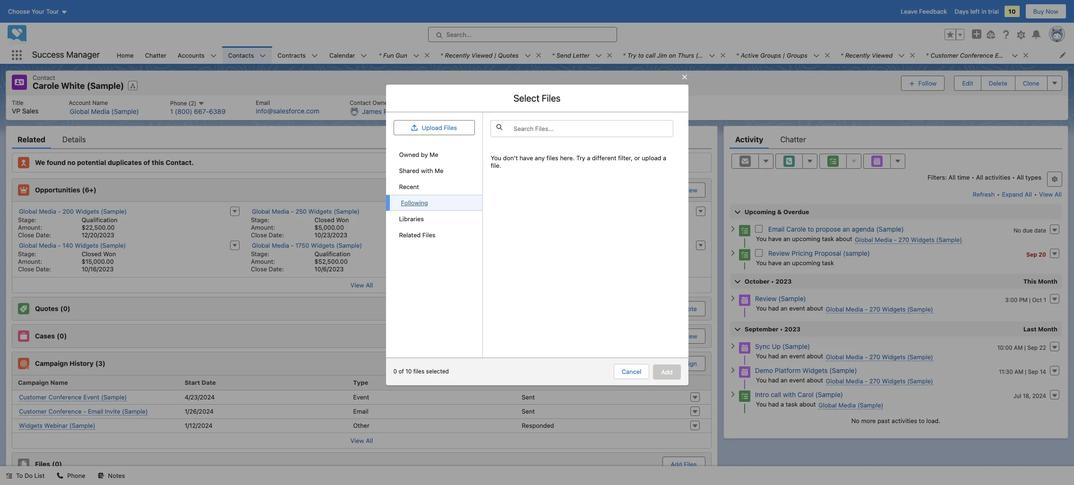 Task type: describe. For each thing, give the bounding box(es) containing it.
select
[[514, 93, 540, 103]]

10 inside status
[[406, 368, 412, 375]]

customer for email
[[19, 407, 47, 415]]

upload files button
[[394, 120, 475, 135]]

contact.
[[166, 158, 194, 166]]

review pricing proposal (sample)
[[769, 249, 870, 257]]

qualification amount: for 200
[[18, 216, 118, 231]]

Search Files... search field
[[491, 120, 673, 137]]

tab list for no more past activities to load. status
[[730, 130, 1063, 149]]

related tab panel
[[12, 149, 712, 485]]

0 horizontal spatial a
[[587, 154, 590, 162]]

widgets inside "link"
[[542, 207, 566, 215]]

global media (sample) link for (sample)
[[70, 107, 139, 116]]

sep for sync up (sample)
[[1028, 344, 1038, 351]]

add to campaign
[[648, 360, 697, 367]]

stage: for global media - 140 widgets (sample)
[[18, 250, 36, 257]]

(3)
[[95, 359, 105, 367]]

accounts
[[178, 51, 205, 59]]

following link
[[386, 195, 483, 211]]

global media - 250 widgets (sample)
[[252, 207, 360, 215]]

10:00 am | sep 22
[[998, 344, 1047, 351]]

$52,500.00 close date:
[[251, 257, 348, 273]]

closed for $15,000.00
[[82, 250, 102, 257]]

activity
[[736, 135, 764, 143]]

conference inside list
[[961, 51, 994, 59]]

sent for email
[[522, 408, 535, 415]]

task image
[[739, 390, 751, 402]]

0 horizontal spatial carole
[[33, 81, 59, 91]]

now
[[1046, 8, 1059, 15]]

to do list
[[16, 472, 45, 479]]

to left propose on the top right of page
[[808, 225, 814, 233]]

6 list item from the left
[[835, 46, 921, 64]]

demo platform widgets (sample) link
[[755, 366, 857, 374]]

$15,000.00 close date:
[[18, 257, 114, 273]]

amount: inside global media - 140 widgets (sample) element
[[18, 257, 42, 265]]

1 vertical spatial activities
[[892, 417, 918, 424]]

1 horizontal spatial a
[[663, 154, 666, 162]]

phone button
[[51, 466, 91, 485]]

review for review pricing proposal (sample)
[[769, 249, 790, 257]]

chatter link for home "link"
[[139, 46, 172, 64]]

past
[[878, 417, 890, 424]]

task for you have an upcoming task about global media - 270 widgets (sample)
[[822, 235, 834, 242]]

james peterson link
[[362, 107, 411, 116]]

start date element
[[181, 375, 350, 390]]

upload files
[[422, 124, 457, 131]]

responded
[[522, 422, 554, 429]]

had inside the you had a task about global media (sample)
[[769, 400, 779, 408]]

account name global media (sample)
[[69, 99, 139, 115]]

home
[[117, 51, 134, 59]]

• right october
[[771, 277, 774, 285]]

0 vertical spatial view all link
[[1039, 187, 1063, 202]]

• right the time
[[972, 173, 975, 181]]

media inside the you had a task about global media (sample)
[[839, 401, 856, 409]]

$22,500.00
[[82, 223, 115, 231]]

review (sample) link
[[755, 294, 806, 302]]

conference for event
[[49, 393, 82, 401]]

text default image for send letter
[[606, 52, 613, 59]]

jul
[[1014, 392, 1022, 399]]

media inside global media - 400 widgets (sample) "link"
[[505, 207, 522, 215]]

had for sync
[[769, 352, 779, 360]]

contact for contact owner
[[350, 99, 371, 106]]

about for platform
[[807, 376, 824, 384]]

1 view all from the top
[[351, 281, 373, 289]]

0 vertical spatial 10
[[1009, 8, 1016, 15]]

email for email carole to propose an agenda (sample)
[[769, 225, 785, 233]]

2023 for september  •  2023
[[785, 325, 801, 333]]

view all link inside the campaign history element
[[12, 432, 711, 448]]

review for review (sample)
[[755, 294, 777, 302]]

recent link
[[386, 179, 483, 195]]

filters:
[[928, 173, 947, 181]]

email left invite
[[88, 407, 103, 415]]

try inside list
[[628, 51, 637, 59]]

opportunities image
[[18, 184, 29, 195]]

quote
[[680, 305, 697, 312]]

global media - 270 widgets (sample) link for review (sample)
[[826, 305, 934, 313]]

carole white (sample)
[[33, 81, 124, 91]]

$15,000.00
[[82, 257, 114, 265]]

list
[[34, 472, 45, 479]]

files element
[[12, 452, 712, 485]]

a inside the you had a task about global media (sample)
[[781, 400, 784, 408]]

• left expand
[[997, 190, 1000, 198]]

1/26/2024
[[185, 408, 214, 415]]

libraries
[[399, 215, 424, 223]]

manager
[[66, 50, 100, 60]]

days
[[955, 8, 969, 15]]

- inside 'link'
[[291, 207, 294, 215]]

add inside add button
[[662, 368, 673, 376]]

amount: inside global media - 200 widgets (sample) element
[[18, 223, 42, 231]]

4 list item from the left
[[617, 46, 731, 64]]

calendar
[[329, 51, 355, 59]]

about for (sample)
[[807, 304, 824, 312]]

owned by me link
[[386, 146, 483, 162]]

event image for sync
[[739, 342, 751, 353]]

owned by me
[[399, 151, 439, 158]]

widgets webinar (sample) link
[[19, 421, 95, 430]]

text default image inside notes 'button'
[[98, 472, 104, 479]]

global media - 140 widgets (sample) element
[[12, 239, 245, 273]]

won for $15,000.00
[[103, 250, 116, 257]]

* for * customer conference event (sample)
[[926, 51, 929, 59]]

expand all button
[[1002, 187, 1033, 202]]

add button
[[654, 365, 681, 380]]

11:30
[[999, 368, 1013, 375]]

task image for review
[[739, 249, 751, 260]]

refresh • expand all • view all
[[973, 190, 1062, 198]]

stage: for global media - 250 widgets (sample)
[[251, 216, 269, 223]]

7 list item from the left
[[921, 46, 1039, 64]]

text default image inside phone button
[[57, 472, 64, 479]]

more
[[862, 417, 876, 424]]

contacts
[[228, 51, 254, 59]]

270 for sync up (sample)
[[870, 353, 881, 360]]

widgets inside you have an upcoming task about global media - 270 widgets (sample)
[[911, 236, 935, 243]]

trial
[[989, 8, 999, 15]]

you don't have any files here. try a different filter, or upload a file. region
[[491, 154, 673, 169]]

expand
[[1002, 190, 1024, 198]]

global media - 400 widgets (sample) element
[[478, 205, 711, 239]]

files for add files
[[684, 460, 697, 468]]

global media (sample) link for about
[[819, 401, 884, 409]]

270 for review (sample)
[[870, 305, 881, 313]]

1/12/2024
[[185, 422, 213, 429]]

250
[[296, 207, 307, 215]]

email for email
[[353, 408, 369, 415]]

event image
[[739, 294, 751, 306]]

chatter link for activity link
[[781, 130, 806, 149]]

text default image for recently viewed
[[910, 52, 916, 59]]

new for (0)
[[685, 332, 698, 340]]

10:00
[[998, 344, 1013, 351]]

no
[[67, 158, 75, 166]]

(sample) inside 'link'
[[334, 207, 360, 215]]

no for no due date
[[1014, 227, 1022, 234]]

details link
[[62, 130, 86, 149]]

no more past activities to load. status
[[730, 417, 1063, 424]]

* customer conference event (sample)
[[926, 51, 1039, 59]]

22
[[1040, 344, 1047, 351]]

of inside status
[[399, 368, 404, 375]]

buy
[[1034, 8, 1045, 15]]

* for * fun gun
[[379, 51, 382, 59]]

* send letter
[[552, 51, 590, 59]]

text default image for active groups | groups
[[824, 52, 831, 59]]

won for $5,000.00
[[336, 216, 349, 223]]

on
[[669, 51, 676, 59]]

campaign name
[[18, 379, 68, 386]]

qualification for $52,500.00 close date:
[[315, 250, 351, 257]]

files inside you don't have any files here. try a different filter, or upload a file.
[[547, 154, 558, 162]]

an up october  •  2023
[[784, 259, 791, 266]]

10/16/2023
[[82, 265, 114, 273]]

sales
[[22, 107, 39, 115]]

you for no due date
[[756, 235, 767, 242]]

you up october
[[756, 259, 767, 266]]

up
[[772, 342, 781, 350]]

list for leave feedback link
[[111, 46, 1075, 64]]

last
[[1024, 325, 1037, 333]]

due
[[1023, 227, 1033, 234]]

global media - 270 widgets (sample) link for demo platform widgets (sample)
[[826, 377, 934, 385]]

you had a task about global media (sample)
[[756, 400, 884, 409]]

customer for event
[[19, 393, 47, 401]]

0 of 10 files selected
[[394, 368, 449, 375]]

you had an event about global media - 270 widgets (sample) for widgets
[[756, 376, 934, 385]]

an up you have an upcoming task about global media - 270 widgets (sample)
[[843, 225, 850, 233]]

demo platform widgets (sample)
[[755, 366, 857, 374]]

0 vertical spatial activities
[[985, 173, 1011, 181]]

you don't have any files here. try a different filter, or upload a file.
[[491, 154, 666, 169]]

* for * active groups | groups
[[737, 51, 739, 59]]

1 horizontal spatial call
[[771, 390, 782, 398]]

task image for email
[[739, 225, 751, 236]]

• up sync up (sample) link
[[780, 325, 783, 333]]

| right active
[[783, 51, 785, 59]]

quotes inside related tab panel
[[35, 304, 58, 312]]

add files button
[[663, 457, 705, 471]]

success manager
[[32, 50, 100, 60]]

view inside the campaign history element
[[351, 437, 364, 444]]

global media - 140 widgets (sample)
[[19, 241, 126, 249]]

files inside status
[[414, 368, 425, 375]]

status element
[[518, 375, 687, 390]]

selected
[[426, 368, 449, 375]]

duplicates
[[108, 158, 142, 166]]

new for (6+)
[[685, 186, 698, 194]]

recently for recently viewed
[[846, 51, 871, 59]]

conference for email
[[49, 407, 82, 415]]

no more past activities to load.
[[852, 417, 941, 424]]

review pricing proposal (sample) link
[[769, 249, 870, 257]]

sync up (sample) link
[[755, 342, 810, 350]]

add to campaign button
[[640, 356, 705, 370]]

new button for opportunities (6+)
[[677, 182, 706, 197]]

shared
[[399, 167, 419, 174]]

1 horizontal spatial with
[[783, 390, 796, 398]]

accounts list item
[[172, 46, 223, 64]]

owned
[[399, 151, 419, 158]]

quotes (0)
[[35, 304, 70, 312]]

11:30 am | sep 14
[[999, 368, 1047, 375]]

month for last month
[[1039, 325, 1058, 333]]

have for you have an upcoming task about global media - 270 widgets (sample)
[[769, 235, 782, 242]]

customer conference event (sample)
[[19, 393, 127, 401]]

add for (3)
[[648, 360, 659, 367]]

(sample) inside you have an upcoming task about global media - 270 widgets (sample)
[[937, 236, 963, 243]]

am for sync up (sample)
[[1014, 344, 1023, 351]]

calendar list item
[[324, 46, 373, 64]]

0 vertical spatial view
[[1040, 190, 1053, 198]]

this
[[152, 158, 164, 166]]

(sample) inside "account name global media (sample)"
[[111, 107, 139, 115]]

- inside the campaign history element
[[83, 407, 86, 415]]

call inside list
[[646, 51, 656, 59]]

related for related files
[[399, 231, 421, 239]]

we
[[35, 158, 45, 166]]

1 vertical spatial view
[[351, 281, 364, 289]]

1 horizontal spatial event
[[353, 393, 369, 401]]

all inside the campaign history element
[[366, 437, 373, 444]]

200
[[63, 207, 74, 215]]

1 groups from the left
[[761, 51, 781, 59]]

6389
[[209, 108, 226, 116]]

date: for $52,500.00 close date:
[[269, 265, 284, 273]]

upcoming for you have an upcoming task about global media - 270 widgets (sample)
[[792, 235, 821, 242]]

close for $15,000.00 close date:
[[18, 265, 34, 273]]

an for no due date
[[784, 235, 791, 242]]

try inside you don't have any files here. try a different filter, or upload a file.
[[576, 154, 585, 162]]

global media - 270 widgets (sample) link for sync up (sample)
[[826, 353, 934, 361]]

event for up
[[790, 352, 805, 360]]

event for (sample)
[[790, 304, 805, 312]]



Task type: vqa. For each thing, say whether or not it's contained in the screenshot.


Task type: locate. For each thing, give the bounding box(es) containing it.
| down search... button
[[494, 51, 497, 59]]

chatter inside list
[[145, 51, 166, 59]]

chatter link right activity
[[781, 130, 806, 149]]

name
[[92, 99, 108, 106], [50, 379, 68, 386]]

activities right past
[[892, 417, 918, 424]]

1 tab list from the left
[[12, 130, 712, 149]]

related down libraries
[[399, 231, 421, 239]]

close for $52,500.00 close date:
[[251, 265, 267, 273]]

1 right the oct
[[1044, 296, 1047, 303]]

had for demo
[[769, 376, 779, 384]]

media inside "account name global media (sample)"
[[91, 107, 110, 115]]

(0) for quotes (0)
[[60, 304, 70, 312]]

stage: inside global media - 200 widgets (sample) element
[[18, 216, 36, 223]]

invite
[[105, 407, 120, 415]]

shared with me link
[[386, 162, 483, 179]]

1 vertical spatial list
[[6, 95, 1068, 120]]

clone button
[[1015, 76, 1048, 91]]

name inside the campaign history element
[[50, 379, 68, 386]]

with left carol
[[783, 390, 796, 398]]

won inside "global media - 250 widgets (sample)" 'element'
[[336, 216, 349, 223]]

details
[[62, 135, 86, 143]]

date: inside $22,500.00 close date:
[[36, 231, 51, 239]]

* for * send letter
[[552, 51, 555, 59]]

left
[[971, 8, 980, 15]]

you left don't
[[491, 154, 501, 162]]

1 horizontal spatial closed
[[315, 216, 335, 223]]

1 vertical spatial 2023
[[785, 325, 801, 333]]

qualification up the "10/6/2023"
[[315, 250, 351, 257]]

0 horizontal spatial closed won amount:
[[18, 250, 116, 265]]

new
[[685, 186, 698, 194], [665, 305, 678, 312], [685, 332, 698, 340]]

closed for $5,000.00
[[315, 216, 335, 223]]

date: inside $15,000.00 close date:
[[36, 265, 51, 273]]

0 vertical spatial quotes
[[498, 51, 519, 59]]

text default image left to at bottom
[[6, 472, 12, 479]]

0 vertical spatial with
[[421, 167, 433, 174]]

2 vertical spatial event
[[790, 376, 805, 384]]

0 vertical spatial contact
[[33, 74, 55, 81]]

0 horizontal spatial qualification
[[82, 216, 118, 223]]

* recently viewed
[[841, 51, 893, 59]]

chatter link right the home
[[139, 46, 172, 64]]

0 vertical spatial month
[[1039, 277, 1058, 285]]

me for shared with me
[[435, 167, 444, 174]]

2 recently from the left
[[846, 51, 871, 59]]

0 vertical spatial conference
[[961, 51, 994, 59]]

date: for $15,000.00 close date:
[[36, 265, 51, 273]]

email inside email info@salesforce.com
[[256, 99, 270, 106]]

have up october  •  2023
[[769, 259, 782, 266]]

you for 3:00 pm | oct 1
[[756, 304, 767, 312]]

contracts list item
[[272, 46, 324, 64]]

email carole to propose an agenda (sample)
[[769, 225, 904, 233]]

0 horizontal spatial won
[[103, 250, 116, 257]]

1 task image from the top
[[739, 225, 751, 236]]

view all inside the campaign history element
[[351, 437, 373, 444]]

6 * from the left
[[841, 51, 844, 59]]

cases image
[[18, 330, 29, 342]]

0 vertical spatial have
[[520, 154, 533, 162]]

you for 10:00 am | sep 22
[[756, 352, 767, 360]]

1 horizontal spatial activities
[[985, 173, 1011, 181]]

conference inside customer conference - email invite (sample) link
[[49, 407, 82, 415]]

* for * try to call jim on thurs (sample)
[[623, 51, 626, 59]]

edit
[[963, 79, 974, 87]]

an up you have an upcoming task at the bottom
[[784, 235, 791, 242]]

| for sync up (sample)
[[1025, 344, 1026, 351]]

0 horizontal spatial quotes
[[35, 304, 58, 312]]

to right cancel "button"
[[661, 360, 667, 367]]

0 vertical spatial of
[[144, 158, 150, 166]]

2 tab list from the left
[[730, 130, 1063, 149]]

0 vertical spatial qualification amount:
[[18, 216, 118, 231]]

view all link
[[1039, 187, 1063, 202], [12, 277, 711, 292], [12, 432, 711, 448]]

1 event image from the top
[[739, 342, 751, 353]]

activities
[[985, 173, 1011, 181], [892, 417, 918, 424]]

global media - 180 widgets (sample) element
[[478, 239, 711, 273]]

2 view all from the top
[[351, 437, 373, 444]]

2 event from the top
[[790, 352, 805, 360]]

task image down upcoming
[[739, 225, 751, 236]]

• up expand
[[1013, 173, 1016, 181]]

upload
[[422, 124, 442, 131]]

contact for contact
[[33, 74, 55, 81]]

4 * from the left
[[623, 51, 626, 59]]

upcoming up pricing
[[792, 235, 821, 242]]

qualification inside global media - 200 widgets (sample) element
[[82, 216, 118, 223]]

global inside "account name global media (sample)"
[[70, 107, 89, 115]]

event down type
[[353, 393, 369, 401]]

0 vertical spatial qualification
[[82, 216, 118, 223]]

add inside add files button
[[671, 460, 682, 468]]

1 vertical spatial view all link
[[12, 277, 711, 292]]

list item
[[373, 46, 435, 64], [435, 46, 546, 64], [546, 46, 617, 64], [617, 46, 731, 64], [731, 46, 835, 64], [835, 46, 921, 64], [921, 46, 1039, 64]]

clone
[[1023, 79, 1040, 87]]

close inside $52,500.00 close date:
[[251, 265, 267, 273]]

tab list containing related
[[12, 130, 712, 149]]

text default image right gun at the left top of the page
[[424, 52, 431, 59]]

title vp sales
[[12, 99, 39, 115]]

270 for demo platform widgets (sample)
[[870, 377, 881, 385]]

file.
[[491, 162, 501, 169]]

list for home "link"
[[6, 95, 1068, 120]]

email carole to propose an agenda (sample) link
[[769, 225, 904, 233]]

* for * recently viewed
[[841, 51, 844, 59]]

month right the this
[[1039, 277, 1058, 285]]

september  •  2023
[[745, 325, 801, 333]]

campaign inside add to campaign button
[[668, 360, 697, 367]]

stage: down $5,000.00 close date: on the left top
[[251, 250, 269, 257]]

leave feedback link
[[901, 8, 948, 15]]

you inside you have an upcoming task about global media - 270 widgets (sample)
[[756, 235, 767, 242]]

closed won amount: inside "global media - 250 widgets (sample)" 'element'
[[251, 216, 349, 231]]

call
[[646, 51, 656, 59], [771, 390, 782, 398]]

upcoming inside you have an upcoming task about global media - 270 widgets (sample)
[[792, 235, 821, 242]]

close inside $15,000.00 close date:
[[18, 265, 34, 273]]

global inside 'link'
[[252, 207, 270, 215]]

group
[[945, 29, 965, 40]]

event image for demo
[[739, 366, 751, 378]]

no due date
[[1014, 227, 1047, 234]]

1 vertical spatial chatter
[[781, 135, 806, 143]]

1 vertical spatial customer
[[19, 393, 47, 401]]

0 horizontal spatial files
[[414, 368, 425, 375]]

3 * from the left
[[552, 51, 555, 59]]

1 vertical spatial event image
[[739, 366, 751, 378]]

libraries link
[[386, 211, 483, 227]]

1 vertical spatial contact
[[350, 99, 371, 106]]

2 had from the top
[[769, 352, 779, 360]]

recently for recently viewed | quotes
[[445, 51, 470, 59]]

0 vertical spatial won
[[336, 216, 349, 223]]

list containing home
[[111, 46, 1075, 64]]

0 vertical spatial chatter
[[145, 51, 166, 59]]

1 vertical spatial 10
[[406, 368, 412, 375]]

10 right 0
[[406, 368, 412, 375]]

2023 up review (sample) link
[[776, 277, 792, 285]]

am for demo platform widgets (sample)
[[1015, 368, 1024, 375]]

qualification amount: for 1750
[[251, 250, 351, 265]]

oct
[[1033, 296, 1042, 303]]

2 event image from the top
[[739, 366, 751, 378]]

review up you have an upcoming task at the bottom
[[769, 249, 790, 257]]

text default image inside to do list button
[[6, 472, 12, 479]]

cancel button
[[614, 364, 650, 379]]

viewed for * recently viewed | quotes
[[472, 51, 493, 59]]

0 horizontal spatial 1
[[170, 108, 173, 116]]

1 vertical spatial try
[[576, 154, 585, 162]]

list
[[111, 46, 1075, 64], [6, 95, 1068, 120]]

this
[[1024, 277, 1037, 285]]

owner
[[373, 99, 390, 106]]

a down 'intro call with carol (sample)' link
[[781, 400, 784, 408]]

stage: for global media - 200 widgets (sample)
[[18, 216, 36, 223]]

1 month from the top
[[1039, 277, 1058, 285]]

am right 10:00
[[1014, 344, 1023, 351]]

event down demo platform widgets (sample)
[[790, 376, 805, 384]]

text default image up "follow" button
[[910, 52, 916, 59]]

0 horizontal spatial chatter
[[145, 51, 166, 59]]

0 horizontal spatial tab list
[[12, 130, 712, 149]]

add for (0)
[[671, 460, 682, 468]]

quotes right quotes "icon"
[[35, 304, 58, 312]]

delete button
[[981, 76, 1016, 91]]

0 vertical spatial event
[[790, 304, 805, 312]]

0 horizontal spatial with
[[421, 167, 433, 174]]

1 vertical spatial am
[[1015, 368, 1024, 375]]

text default image for customer conference event (sample)
[[1023, 52, 1030, 59]]

had down intro
[[769, 400, 779, 408]]

task for you have an upcoming task
[[822, 259, 834, 266]]

sent down status
[[522, 393, 535, 401]]

task inside the you had a task about global media (sample)
[[786, 400, 798, 408]]

1 vertical spatial sent
[[522, 408, 535, 415]]

following
[[401, 199, 428, 206]]

1 vertical spatial (0)
[[57, 332, 67, 340]]

0 horizontal spatial name
[[50, 379, 68, 386]]

global media - 400 widgets (sample) link
[[485, 207, 593, 215]]

viewed for * recently viewed
[[872, 51, 893, 59]]

customer conference event (sample) link
[[19, 393, 127, 401]]

related files
[[399, 231, 436, 239]]

quotes inside list
[[498, 51, 519, 59]]

0 horizontal spatial 10
[[406, 368, 412, 375]]

media inside global media - 140 widgets (sample) link
[[39, 241, 56, 249]]

closed inside global media - 140 widgets (sample) element
[[82, 250, 102, 257]]

of
[[144, 158, 150, 166], [399, 368, 404, 375]]

0 vertical spatial closed
[[315, 216, 335, 223]]

an down sync up (sample) link
[[781, 352, 788, 360]]

text default image left phone
[[57, 472, 64, 479]]

try left jim
[[628, 51, 637, 59]]

have inside you don't have any files here. try a different filter, or upload a file.
[[520, 154, 533, 162]]

you had an event about global media - 270 widgets (sample) for (sample)
[[756, 352, 934, 360]]

0 vertical spatial you had an event about global media - 270 widgets (sample)
[[756, 304, 934, 313]]

had for review
[[769, 304, 779, 312]]

2 vertical spatial customer
[[19, 407, 47, 415]]

pricing
[[792, 249, 813, 257]]

close inside $22,500.00 close date:
[[18, 231, 34, 239]]

customer inside list
[[931, 51, 959, 59]]

| right pm
[[1030, 296, 1031, 303]]

3 list item from the left
[[546, 46, 617, 64]]

you inside the you had a task about global media (sample)
[[756, 400, 767, 408]]

contracts
[[278, 51, 306, 59]]

2 viewed from the left
[[872, 51, 893, 59]]

sep 20
[[1027, 251, 1047, 258]]

you for jul 18, 2024
[[756, 400, 767, 408]]

1 you had an event about global media - 270 widgets (sample) from the top
[[756, 304, 934, 313]]

text default image
[[536, 52, 542, 59], [606, 52, 613, 59], [824, 52, 831, 59], [910, 52, 916, 59], [57, 472, 64, 479], [98, 472, 104, 479]]

2 * from the left
[[440, 51, 443, 59]]

1 vertical spatial chatter link
[[781, 130, 806, 149]]

2 you had an event about global media - 270 widgets (sample) from the top
[[756, 352, 934, 360]]

text default image for try to call jim on thurs (sample)
[[720, 52, 727, 59]]

time
[[958, 173, 970, 181]]

to left the load.
[[919, 417, 925, 424]]

an for 11:30 am | sep 14
[[781, 376, 788, 384]]

1 horizontal spatial groups
[[787, 51, 808, 59]]

a left the different
[[587, 154, 590, 162]]

qualification amount:
[[18, 216, 118, 231], [251, 250, 351, 265]]

0 vertical spatial view all
[[351, 281, 373, 289]]

phone
[[67, 472, 85, 479]]

0 vertical spatial event image
[[739, 342, 751, 353]]

of inside related tab panel
[[144, 158, 150, 166]]

types
[[1026, 173, 1042, 181]]

widgets inside the campaign history element
[[19, 421, 43, 429]]

1 horizontal spatial qualification
[[315, 250, 351, 257]]

(sample) inside the you had a task about global media (sample)
[[858, 401, 884, 409]]

intro
[[755, 390, 769, 398]]

amount: down global media - 250 widgets (sample) 'link'
[[251, 223, 275, 231]]

2 vertical spatial task
[[786, 400, 798, 408]]

about inside the you had a task about global media (sample)
[[800, 400, 816, 408]]

files for related files
[[423, 231, 436, 239]]

add inside add to campaign button
[[648, 360, 659, 367]]

gun
[[396, 51, 407, 59]]

with down by
[[421, 167, 433, 174]]

1 horizontal spatial won
[[336, 216, 349, 223]]

name for account name global media (sample)
[[92, 99, 108, 106]]

to
[[16, 472, 23, 479]]

0 vertical spatial (0)
[[60, 304, 70, 312]]

sep for demo platform widgets (sample)
[[1028, 368, 1039, 375]]

no for no more past activities to load.
[[852, 417, 860, 424]]

sync up (sample)
[[755, 342, 810, 350]]

closed inside "global media - 250 widgets (sample)" 'element'
[[315, 216, 335, 223]]

0 horizontal spatial groups
[[761, 51, 781, 59]]

quotes down search... button
[[498, 51, 519, 59]]

delete
[[989, 79, 1008, 87]]

(0) for cases (0)
[[57, 332, 67, 340]]

0 vertical spatial carole
[[33, 81, 59, 91]]

global inside the you had a task about global media (sample)
[[819, 401, 837, 409]]

contact up james at the left
[[350, 99, 371, 106]]

email down upcoming & overdue
[[769, 225, 785, 233]]

agenda
[[852, 225, 875, 233]]

2 groups from the left
[[787, 51, 808, 59]]

0 of 10 files selected status
[[394, 364, 449, 375]]

global media - 200 widgets (sample) element
[[12, 205, 245, 239]]

task down "proposal"
[[822, 259, 834, 266]]

closed won amount: for 140
[[18, 250, 116, 265]]

event inside "customer conference event (sample)" link
[[83, 393, 99, 401]]

0 horizontal spatial global media (sample) link
[[70, 107, 139, 116]]

date: down global media - 1750 widgets (sample) link
[[269, 265, 284, 273]]

2 month from the top
[[1039, 325, 1058, 333]]

quotes
[[498, 51, 519, 59], [35, 304, 58, 312]]

new inside new quote button
[[665, 305, 678, 312]]

0 vertical spatial list
[[111, 46, 1075, 64]]

* for * recently viewed | quotes
[[440, 51, 443, 59]]

1 new button from the top
[[677, 182, 706, 197]]

1 horizontal spatial name
[[92, 99, 108, 106]]

list containing vp sales
[[6, 95, 1068, 120]]

campaign history element
[[12, 352, 712, 448]]

0 vertical spatial customer
[[931, 51, 959, 59]]

you inside you don't have any files here. try a different filter, or upload a file.
[[491, 154, 501, 162]]

related for related
[[17, 135, 45, 143]]

have left any
[[520, 154, 533, 162]]

text default image
[[424, 52, 431, 59], [720, 52, 727, 59], [1023, 52, 1030, 59], [6, 472, 12, 479]]

1 vertical spatial me
[[435, 167, 444, 174]]

files left selected
[[414, 368, 425, 375]]

upcoming down pricing
[[792, 259, 821, 266]]

1 horizontal spatial contact
[[350, 99, 371, 106]]

you down sync
[[756, 352, 767, 360]]

qualification amount: inside global media - 200 widgets (sample) element
[[18, 216, 118, 231]]

- inside you have an upcoming task about global media - 270 widgets (sample)
[[894, 236, 897, 243]]

about for up
[[807, 352, 824, 360]]

2023 up sync up (sample) link
[[785, 325, 801, 333]]

qualification amount: down 200 at the top of page
[[18, 216, 118, 231]]

0 vertical spatial sep
[[1027, 251, 1038, 258]]

files for select files
[[542, 93, 561, 103]]

type element
[[350, 375, 518, 390]]

5 list item from the left
[[731, 46, 835, 64]]

stage: inside "global media - 250 widgets (sample)" 'element'
[[251, 216, 269, 223]]

campaign name element
[[12, 375, 181, 390]]

media inside you have an upcoming task about global media - 270 widgets (sample)
[[875, 236, 893, 243]]

1 horizontal spatial no
[[1014, 227, 1022, 234]]

5 * from the left
[[737, 51, 739, 59]]

pm
[[1020, 296, 1028, 303]]

global media (sample) link inside list
[[70, 107, 139, 116]]

review down october  •  2023
[[755, 294, 777, 302]]

7 * from the left
[[926, 51, 929, 59]]

1 vertical spatial no
[[852, 417, 860, 424]]

0 horizontal spatial chatter link
[[139, 46, 172, 64]]

1 horizontal spatial try
[[628, 51, 637, 59]]

event up the delete button
[[996, 51, 1012, 59]]

2 horizontal spatial event
[[996, 51, 1012, 59]]

task inside you have an upcoming task about global media - 270 widgets (sample)
[[822, 235, 834, 242]]

task image
[[739, 225, 751, 236], [739, 249, 751, 260]]

task
[[822, 235, 834, 242], [822, 259, 834, 266], [786, 400, 798, 408]]

cases (0)
[[35, 332, 67, 340]]

0 vertical spatial call
[[646, 51, 656, 59]]

1 vertical spatial new button
[[677, 328, 706, 343]]

new quote
[[665, 305, 697, 312]]

related up we
[[17, 135, 45, 143]]

stage: for global media - 1750 widgets (sample)
[[251, 250, 269, 257]]

2 sent from the top
[[522, 408, 535, 415]]

global inside you have an upcoming task about global media - 270 widgets (sample)
[[855, 236, 874, 243]]

2 vertical spatial sep
[[1028, 368, 1039, 375]]

1 vertical spatial you had an event about global media - 270 widgets (sample)
[[756, 352, 934, 360]]

you down intro
[[756, 400, 767, 408]]

0 horizontal spatial no
[[852, 417, 860, 424]]

270 inside you have an upcoming task about global media - 270 widgets (sample)
[[899, 236, 910, 243]]

1 inside list
[[170, 108, 173, 116]]

buy now
[[1034, 8, 1059, 15]]

1 vertical spatial won
[[103, 250, 116, 257]]

have inside you have an upcoming task about global media - 270 widgets (sample)
[[769, 235, 782, 242]]

global inside "link"
[[485, 207, 503, 215]]

1 vertical spatial carole
[[787, 225, 806, 233]]

media inside global media - 250 widgets (sample) 'link'
[[272, 207, 289, 215]]

qualification for $22,500.00 close date:
[[82, 216, 118, 223]]

2 upcoming from the top
[[792, 259, 821, 266]]

me right by
[[430, 151, 439, 158]]

amount: down opportunities icon
[[18, 223, 42, 231]]

global media - 200 widgets (sample)
[[19, 207, 127, 215]]

1 horizontal spatial files
[[547, 154, 558, 162]]

event image
[[739, 342, 751, 353], [739, 366, 751, 378]]

event image left sync
[[739, 342, 751, 353]]

text default image up the clone button
[[1023, 52, 1030, 59]]

vp
[[12, 107, 20, 115]]

1 horizontal spatial quotes
[[498, 51, 519, 59]]

1 vertical spatial add
[[662, 368, 673, 376]]

widgets inside 'link'
[[309, 207, 332, 215]]

campaign inside 'campaign name' element
[[18, 379, 49, 386]]

2 task image from the top
[[739, 249, 751, 260]]

• down types
[[1035, 190, 1038, 198]]

no left more
[[852, 417, 860, 424]]

| for review (sample)
[[1030, 296, 1031, 303]]

amount: inside "global media - 250 widgets (sample)" 'element'
[[251, 223, 275, 231]]

date: up global media - 140 widgets (sample)
[[36, 231, 51, 239]]

- inside "link"
[[524, 207, 527, 215]]

0 vertical spatial task image
[[739, 225, 751, 236]]

about inside you have an upcoming task about global media - 270 widgets (sample)
[[836, 235, 853, 242]]

contact down success
[[33, 74, 55, 81]]

try right here.
[[576, 154, 585, 162]]

won up 10/23/2023
[[336, 216, 349, 223]]

1 sent from the top
[[522, 393, 535, 401]]

files for upload files
[[444, 124, 457, 131]]

1 viewed from the left
[[472, 51, 493, 59]]

sep left 20 on the bottom of the page
[[1027, 251, 1038, 258]]

related files link
[[386, 227, 483, 243]]

| for demo platform widgets (sample)
[[1025, 368, 1027, 375]]

contacts list item
[[223, 46, 272, 64]]

2 list item from the left
[[435, 46, 546, 64]]

0 horizontal spatial activities
[[892, 417, 918, 424]]

october  •  2023
[[745, 277, 792, 285]]

1 upcoming from the top
[[792, 235, 821, 242]]

text default image for fun gun
[[424, 52, 431, 59]]

had down the demo
[[769, 376, 779, 384]]

0 vertical spatial task
[[822, 235, 834, 242]]

sent for event
[[522, 393, 535, 401]]

media inside the 'global media - 200 widgets (sample)' link
[[39, 207, 56, 215]]

conference inside "customer conference event (sample)" link
[[49, 393, 82, 401]]

amount: down $5,000.00 close date: on the left top
[[251, 257, 275, 265]]

event for platform
[[790, 376, 805, 384]]

quotes image
[[18, 303, 29, 314]]

conference up customer conference - email invite (sample)
[[49, 393, 82, 401]]

0 horizontal spatial contact
[[33, 74, 55, 81]]

customer up the follow
[[931, 51, 959, 59]]

name inside "account name global media (sample)"
[[92, 99, 108, 106]]

(0) for files (0)
[[52, 460, 62, 468]]

follow
[[919, 79, 937, 87]]

stage: inside global media - 140 widgets (sample) element
[[18, 250, 36, 257]]

event
[[996, 51, 1012, 59], [83, 393, 99, 401], [353, 393, 369, 401]]

closed won amount: inside global media - 140 widgets (sample) element
[[18, 250, 116, 265]]

1 vertical spatial view all
[[351, 437, 373, 444]]

event inside list
[[996, 51, 1012, 59]]

contact image
[[12, 75, 27, 90]]

0 horizontal spatial qualification amount:
[[18, 216, 118, 231]]

carole right contact image
[[33, 81, 59, 91]]

an for 10:00 am | sep 22
[[781, 352, 788, 360]]

you had an event about global media - 270 widgets (sample)
[[756, 304, 934, 313], [756, 352, 934, 360], [756, 376, 934, 385]]

tab list for files element
[[12, 130, 712, 149]]

have down upcoming & overdue
[[769, 235, 782, 242]]

carole down overdue
[[787, 225, 806, 233]]

2023 for october  •  2023
[[776, 277, 792, 285]]

contact inside list
[[350, 99, 371, 106]]

media inside global media - 1750 widgets (sample) link
[[272, 241, 289, 249]]

upcoming for you have an upcoming task
[[792, 259, 821, 266]]

email up other
[[353, 408, 369, 415]]

global media (sample) link down account
[[70, 107, 139, 116]]

3 had from the top
[[769, 376, 779, 384]]

to
[[638, 51, 644, 59], [808, 225, 814, 233], [661, 360, 667, 367], [919, 417, 925, 424]]

1 list item from the left
[[373, 46, 435, 64]]

won inside global media - 140 widgets (sample) element
[[103, 250, 116, 257]]

found
[[47, 158, 66, 166]]

$52,500.00
[[315, 257, 348, 265]]

date: down global media - 140 widgets (sample) link
[[36, 265, 51, 273]]

filter,
[[618, 154, 633, 162]]

feedback
[[920, 8, 948, 15]]

1 event from the top
[[790, 304, 805, 312]]

(0) inside files element
[[52, 460, 62, 468]]

(sample) inside "link"
[[567, 207, 593, 215]]

campaign for campaign name
[[18, 379, 49, 386]]

won up 10/16/2023
[[103, 250, 116, 257]]

calendar link
[[324, 46, 361, 64]]

email for email info@salesforce.com
[[256, 99, 270, 106]]

•
[[972, 173, 975, 181], [1013, 173, 1016, 181], [997, 190, 1000, 198], [1035, 190, 1038, 198], [771, 277, 774, 285], [780, 325, 783, 333]]

viewed
[[472, 51, 493, 59], [872, 51, 893, 59]]

1 vertical spatial of
[[399, 368, 404, 375]]

3 event from the top
[[790, 376, 805, 384]]

10 right trial at the top right of page
[[1009, 8, 1016, 15]]

tab list containing activity
[[730, 130, 1063, 149]]

an inside you have an upcoming task about global media - 270 widgets (sample)
[[784, 235, 791, 242]]

month
[[1039, 277, 1058, 285], [1039, 325, 1058, 333]]

amount: down global media - 140 widgets (sample) link
[[18, 257, 42, 265]]

1 vertical spatial qualification amount:
[[251, 250, 351, 265]]

activities up refresh button
[[985, 173, 1011, 181]]

view all link down other
[[12, 432, 711, 448]]

event image left the demo
[[739, 366, 751, 378]]

0 vertical spatial am
[[1014, 344, 1023, 351]]

closed won amount: down 140
[[18, 250, 116, 265]]

follow button
[[901, 76, 945, 91]]

1 horizontal spatial carole
[[787, 225, 806, 233]]

closed won amount: down 250
[[251, 216, 349, 231]]

had down up
[[769, 352, 779, 360]]

date: up global media - 1750 widgets (sample)
[[269, 231, 284, 239]]

1 had from the top
[[769, 304, 779, 312]]

2023
[[776, 277, 792, 285], [785, 325, 801, 333]]

to left jim
[[638, 51, 644, 59]]

2 vertical spatial add
[[671, 460, 682, 468]]

no left the due on the top
[[1014, 227, 1022, 234]]

0 horizontal spatial related
[[17, 135, 45, 143]]

stage: down opportunities icon
[[18, 216, 36, 223]]

customer up webinar
[[19, 407, 47, 415]]

1 horizontal spatial chatter
[[781, 135, 806, 143]]

close for $22,500.00 close date:
[[18, 231, 34, 239]]

tab list
[[12, 130, 712, 149], [730, 130, 1063, 149]]

$5,000.00 close date:
[[251, 223, 344, 239]]

global media - 1750 widgets (sample)
[[252, 241, 362, 249]]

1 horizontal spatial 1
[[1044, 296, 1047, 303]]

to inside button
[[661, 360, 667, 367]]

2024
[[1033, 392, 1047, 399]]

0 vertical spatial new
[[685, 186, 698, 194]]

qualification up 12/20/2023
[[82, 216, 118, 223]]

1 horizontal spatial closed won amount:
[[251, 216, 349, 231]]

1 horizontal spatial of
[[399, 368, 404, 375]]

date: inside $52,500.00 close date:
[[269, 265, 284, 273]]

0 horizontal spatial call
[[646, 51, 656, 59]]

status
[[522, 379, 542, 386]]

global media - 250 widgets (sample) element
[[245, 205, 478, 239]]

1 vertical spatial files
[[414, 368, 425, 375]]

14
[[1040, 368, 1047, 375]]

2 new button from the top
[[677, 328, 706, 343]]

email up info@salesforce.com link
[[256, 99, 270, 106]]

0 vertical spatial global media (sample) link
[[70, 107, 139, 116]]

you right event icon
[[756, 304, 767, 312]]

chatter link
[[139, 46, 172, 64], [781, 130, 806, 149]]

overdue
[[784, 208, 810, 215]]

4 had from the top
[[769, 400, 779, 408]]

date: inside $5,000.00 close date:
[[269, 231, 284, 239]]

by
[[421, 151, 428, 158]]

1 * from the left
[[379, 51, 382, 59]]

close for $5,000.00 close date:
[[251, 231, 267, 239]]

1 vertical spatial quotes
[[35, 304, 58, 312]]

an for 3:00 pm | oct 1
[[781, 304, 788, 312]]

event
[[790, 304, 805, 312], [790, 352, 805, 360], [790, 376, 805, 384]]

4/23/2024
[[185, 393, 215, 401]]

3 you had an event about global media - 270 widgets (sample) from the top
[[756, 376, 934, 385]]

1 horizontal spatial global media (sample) link
[[819, 401, 884, 409]]

1 recently from the left
[[445, 51, 470, 59]]

task image up october
[[739, 249, 751, 260]]

have for you have an upcoming task
[[769, 259, 782, 266]]

date: for $5,000.00 close date:
[[269, 231, 284, 239]]

| left 14
[[1025, 368, 1027, 375]]

text default image left send
[[536, 52, 542, 59]]

history
[[70, 359, 94, 367]]

leave feedback
[[901, 8, 948, 15]]

close inside $5,000.00 close date:
[[251, 231, 267, 239]]

with inside the shared with me link
[[421, 167, 433, 174]]

name up customer conference event (sample)
[[50, 379, 68, 386]]

| left 22
[[1025, 344, 1026, 351]]

view all link down types
[[1039, 187, 1063, 202]]



